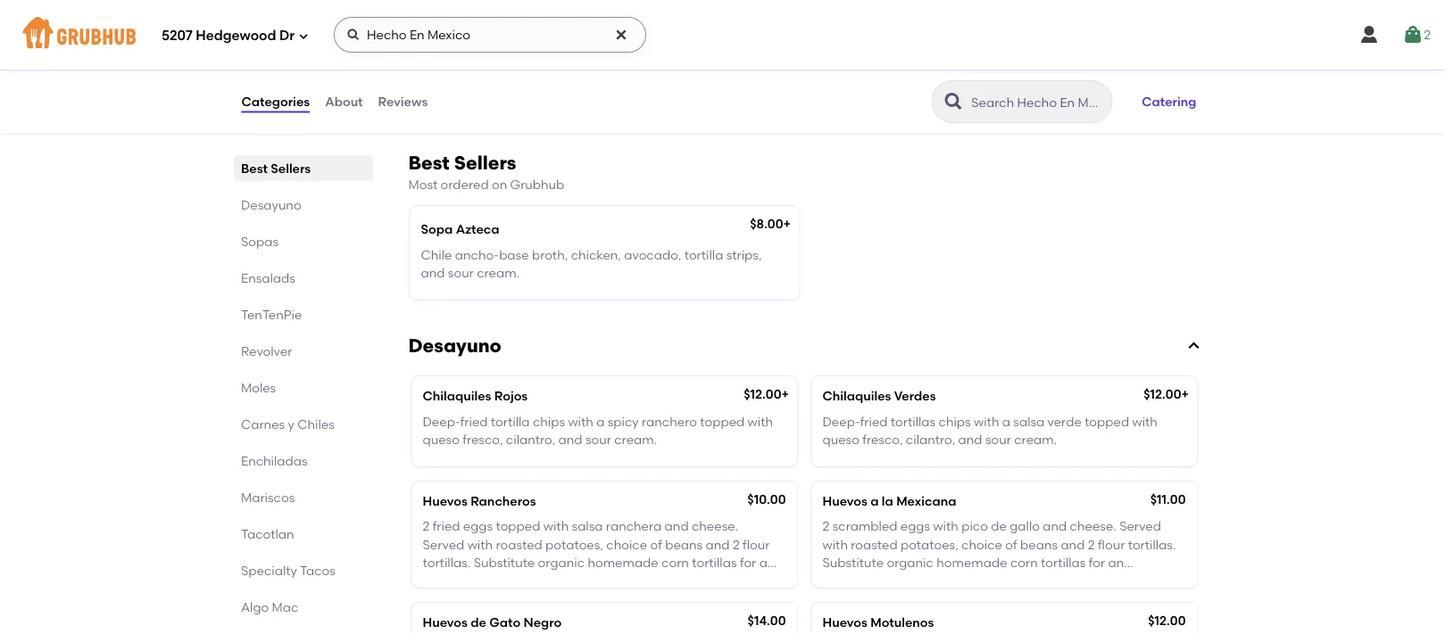 Task type: locate. For each thing, give the bounding box(es) containing it.
2 beans from the left
[[1021, 538, 1058, 553]]

potatoes, for with
[[546, 538, 604, 553]]

with left verde
[[974, 414, 1000, 429]]

huevos left rancheros
[[423, 494, 468, 509]]

topped right ranchero at the left bottom of page
[[700, 414, 745, 429]]

tortillas inside 2 fried eggs topped with salsa ranchera and cheese. served with roasted potatoes, choice of beans and 2 flour tortillas. substitute organic homemade corn tortillas for an additional charge.
[[692, 556, 737, 571]]

2 inside button
[[1424, 27, 1431, 42]]

1 horizontal spatial served
[[1120, 519, 1162, 535]]

2
[[1424, 27, 1431, 42], [423, 519, 430, 535], [823, 519, 830, 535], [733, 538, 740, 553], [1088, 538, 1095, 553]]

queso down "chilaquiles verdes"
[[823, 432, 860, 447]]

sour inside deep-fried tortillas chips with a salsa verde topped with queso fresco, cilantro, and sour cream.
[[986, 432, 1012, 447]]

1 horizontal spatial charge.
[[888, 574, 934, 589]]

best
[[409, 152, 450, 174], [241, 161, 267, 176]]

fresco, down chilaquiles rojos
[[463, 432, 503, 447]]

charge.
[[488, 574, 534, 589], [888, 574, 934, 589]]

an inside 2 fried eggs topped with salsa ranchera and cheese. served with roasted potatoes, choice of beans and 2 flour tortillas. substitute organic homemade corn tortillas for an additional charge.
[[760, 556, 775, 571]]

roasted down rancheros
[[496, 538, 543, 553]]

$12.00
[[744, 387, 782, 402], [1144, 387, 1182, 402], [1148, 614, 1186, 629]]

cheese. inside 2 scrambled eggs with pico de gallo and cheese. served with roasted potatoes, choice of beans and 2 flour tortillas. substitute organic homemade corn tortillas for an additional charge.
[[1070, 519, 1117, 535]]

cheese.
[[692, 519, 739, 535], [1070, 519, 1117, 535]]

with
[[568, 414, 594, 429], [748, 414, 773, 429], [974, 414, 1000, 429], [1133, 414, 1158, 429], [544, 519, 569, 535], [933, 519, 959, 535], [468, 538, 493, 553], [823, 538, 848, 553]]

algo
[[241, 600, 269, 615]]

try our catering menu button
[[419, 79, 572, 119]]

roasted down scrambled
[[851, 538, 898, 553]]

homemade down 'ranchera'
[[588, 556, 659, 571]]

cream. inside "deep-fried tortilla chips with a spicy ranchero topped with queso fresco, cilantro, and sour cream."
[[615, 432, 657, 447]]

beans inside 2 fried eggs topped with salsa ranchera and cheese. served with roasted potatoes, choice of beans and 2 flour tortillas. substitute organic homemade corn tortillas for an additional charge.
[[665, 538, 703, 553]]

a left work
[[503, 70, 511, 85]]

homemade for de
[[937, 556, 1008, 571]]

+ for deep-fried tortilla chips with a spicy ranchero topped with queso fresco, cilantro, and sour cream.
[[782, 387, 789, 402]]

served down $11.00
[[1120, 519, 1162, 535]]

ensalads tab
[[241, 269, 366, 288]]

choice for de
[[962, 538, 1003, 553]]

flour inside 2 scrambled eggs with pico de gallo and cheese. served with roasted potatoes, choice of beans and 2 flour tortillas. substitute organic homemade corn tortillas for an additional charge.
[[1098, 538, 1125, 553]]

best sellers most ordered on grubhub
[[409, 152, 565, 192]]

1 horizontal spatial substitute
[[823, 556, 884, 571]]

potatoes,
[[546, 538, 604, 553], [901, 538, 959, 553]]

2 additional from the left
[[823, 574, 885, 589]]

1 horizontal spatial cheese.
[[1070, 519, 1117, 535]]

2 organic from the left
[[887, 556, 934, 571]]

homemade inside 2 scrambled eggs with pico de gallo and cheese. served with roasted potatoes, choice of beans and 2 flour tortillas. substitute organic homemade corn tortillas for an additional charge.
[[937, 556, 1008, 571]]

charge. up motulenos
[[888, 574, 934, 589]]

svg image
[[1403, 24, 1424, 46], [346, 28, 361, 42], [298, 31, 309, 42], [1187, 339, 1201, 354]]

roasted inside 2 scrambled eggs with pico de gallo and cheese. served with roasted potatoes, choice of beans and 2 flour tortillas. substitute organic homemade corn tortillas for an additional charge.
[[851, 538, 898, 553]]

substitute inside 2 fried eggs topped with salsa ranchera and cheese. served with roasted potatoes, choice of beans and 2 flour tortillas. substitute organic homemade corn tortillas for an additional charge.
[[474, 556, 535, 571]]

1 horizontal spatial tortillas
[[891, 414, 936, 429]]

deep- for deep-fried tortilla chips with a spicy ranchero topped with queso fresco, cilantro, and sour cream.
[[423, 414, 460, 429]]

1 horizontal spatial chilaquiles
[[823, 389, 892, 404]]

1 horizontal spatial svg image
[[1359, 24, 1381, 46]]

ordering for a work event? try our catering menu
[[426, 70, 586, 106]]

0 horizontal spatial chips
[[533, 414, 565, 429]]

0 horizontal spatial roasted
[[496, 538, 543, 553]]

de right pico
[[991, 519, 1007, 535]]

1 horizontal spatial an
[[1109, 556, 1124, 571]]

0 horizontal spatial $12.00 +
[[744, 387, 789, 402]]

eggs inside 2 scrambled eggs with pico de gallo and cheese. served with roasted potatoes, choice of beans and 2 flour tortillas. substitute organic homemade corn tortillas for an additional charge.
[[901, 519, 930, 535]]

fried inside 2 fried eggs topped with salsa ranchera and cheese. served with roasted potatoes, choice of beans and 2 flour tortillas. substitute organic homemade corn tortillas for an additional charge.
[[433, 519, 460, 535]]

charge. inside 2 fried eggs topped with salsa ranchera and cheese. served with roasted potatoes, choice of beans and 2 flour tortillas. substitute organic homemade corn tortillas for an additional charge.
[[488, 574, 534, 589]]

2 cheese. from the left
[[1070, 519, 1117, 535]]

with up $10.00
[[748, 414, 773, 429]]

of for ranchera
[[650, 538, 662, 553]]

additional up huevos de gato negro
[[423, 574, 485, 589]]

fried for tortilla
[[460, 414, 488, 429]]

flour
[[743, 538, 770, 553], [1098, 538, 1125, 553]]

0 horizontal spatial homemade
[[588, 556, 659, 571]]

1 queso from the left
[[423, 432, 460, 447]]

an
[[760, 556, 775, 571], [1109, 556, 1124, 571]]

2 chips from the left
[[939, 414, 971, 429]]

for
[[484, 70, 500, 85], [740, 556, 757, 571], [1089, 556, 1106, 571]]

choice down 'ranchera'
[[607, 538, 647, 553]]

2 queso from the left
[[823, 432, 860, 447]]

chilaquiles for chilaquiles verdes
[[823, 389, 892, 404]]

cream. down spicy
[[615, 432, 657, 447]]

1 horizontal spatial queso
[[823, 432, 860, 447]]

best for best sellers
[[241, 161, 267, 176]]

organic for topped
[[538, 556, 585, 571]]

0 horizontal spatial deep-
[[423, 414, 460, 429]]

salsa inside 2 fried eggs topped with salsa ranchera and cheese. served with roasted potatoes, choice of beans and 2 flour tortillas. substitute organic homemade corn tortillas for an additional charge.
[[572, 519, 603, 535]]

2 horizontal spatial tortillas
[[1041, 556, 1086, 571]]

huevos left motulenos
[[823, 616, 868, 631]]

2 horizontal spatial topped
[[1085, 414, 1130, 429]]

0 horizontal spatial tortillas.
[[423, 556, 471, 571]]

rancheros
[[471, 494, 536, 509]]

hedgewood
[[196, 28, 276, 44]]

gallo
[[1010, 519, 1040, 535]]

best up desayuno tab
[[241, 161, 267, 176]]

of inside 2 scrambled eggs with pico de gallo and cheese. served with roasted potatoes, choice of beans and 2 flour tortillas. substitute organic homemade corn tortillas for an additional charge.
[[1006, 538, 1018, 553]]

queso inside "deep-fried tortilla chips with a spicy ranchero topped with queso fresco, cilantro, and sour cream."
[[423, 432, 460, 447]]

1 horizontal spatial tortillas.
[[1128, 538, 1176, 553]]

cream. inside deep-fried tortillas chips with a salsa verde topped with queso fresco, cilantro, and sour cream.
[[1015, 432, 1057, 447]]

deep- down chilaquiles rojos
[[423, 414, 460, 429]]

1 organic from the left
[[538, 556, 585, 571]]

menu
[[530, 91, 564, 106]]

potatoes, inside 2 scrambled eggs with pico de gallo and cheese. served with roasted potatoes, choice of beans and 2 flour tortillas. substitute organic homemade corn tortillas for an additional charge.
[[901, 538, 959, 553]]

+
[[784, 217, 791, 232], [782, 387, 789, 402], [1182, 387, 1189, 402]]

ordered
[[441, 177, 489, 192]]

tortillas. down $11.00
[[1128, 538, 1176, 553]]

0 horizontal spatial flour
[[743, 538, 770, 553]]

chips inside deep-fried tortillas chips with a salsa verde topped with queso fresco, cilantro, and sour cream.
[[939, 414, 971, 429]]

0 horizontal spatial potatoes,
[[546, 538, 604, 553]]

2 substitute from the left
[[823, 556, 884, 571]]

huevos for huevos de gato negro
[[423, 616, 468, 631]]

potatoes, inside 2 fried eggs topped with salsa ranchera and cheese. served with roasted potatoes, choice of beans and 2 flour tortillas. substitute organic homemade corn tortillas for an additional charge.
[[546, 538, 604, 553]]

fried down "chilaquiles verdes"
[[860, 414, 888, 429]]

1 horizontal spatial sour
[[586, 432, 612, 447]]

0 horizontal spatial queso
[[423, 432, 460, 447]]

fried down chilaquiles rojos
[[460, 414, 488, 429]]

1 vertical spatial tortillas.
[[423, 556, 471, 571]]

catering
[[412, 30, 496, 53], [472, 91, 527, 106], [1142, 94, 1197, 109]]

with left spicy
[[568, 414, 594, 429]]

deep- inside "deep-fried tortilla chips with a spicy ranchero topped with queso fresco, cilantro, and sour cream."
[[423, 414, 460, 429]]

sour inside chile ancho-base broth, chicken, avocado, tortilla strips, and sour cream.
[[448, 265, 474, 281]]

choice for salsa
[[607, 538, 647, 553]]

fried
[[460, 414, 488, 429], [860, 414, 888, 429], [433, 519, 460, 535]]

charge. inside 2 scrambled eggs with pico de gallo and cheese. served with roasted potatoes, choice of beans and 2 flour tortillas. substitute organic homemade corn tortillas for an additional charge.
[[888, 574, 934, 589]]

+ for chile ancho-base broth, chicken, avocado, tortilla strips, and sour cream.
[[784, 217, 791, 232]]

carnes y chiles
[[241, 417, 334, 432]]

1 horizontal spatial topped
[[700, 414, 745, 429]]

work
[[514, 70, 543, 85]]

of inside 2 fried eggs topped with salsa ranchera and cheese. served with roasted potatoes, choice of beans and 2 flour tortillas. substitute organic homemade corn tortillas for an additional charge.
[[650, 538, 662, 553]]

organic inside 2 scrambled eggs with pico de gallo and cheese. served with roasted potatoes, choice of beans and 2 flour tortillas. substitute organic homemade corn tortillas for an additional charge.
[[887, 556, 934, 571]]

and inside deep-fried tortillas chips with a salsa verde topped with queso fresco, cilantro, and sour cream.
[[959, 432, 983, 447]]

2 horizontal spatial for
[[1089, 556, 1106, 571]]

0 horizontal spatial eggs
[[463, 519, 493, 535]]

corn inside 2 scrambled eggs with pico de gallo and cheese. served with roasted potatoes, choice of beans and 2 flour tortillas. substitute organic homemade corn tortillas for an additional charge.
[[1011, 556, 1038, 571]]

tacos
[[300, 563, 335, 579]]

roasted inside 2 fried eggs topped with salsa ranchera and cheese. served with roasted potatoes, choice of beans and 2 flour tortillas. substitute organic homemade corn tortillas for an additional charge.
[[496, 538, 543, 553]]

an inside 2 scrambled eggs with pico de gallo and cheese. served with roasted potatoes, choice of beans and 2 flour tortillas. substitute organic homemade corn tortillas for an additional charge.
[[1109, 556, 1124, 571]]

1 horizontal spatial choice
[[962, 538, 1003, 553]]

1 horizontal spatial de
[[991, 519, 1007, 535]]

served
[[1120, 519, 1162, 535], [423, 538, 465, 553]]

sour for chilaquiles rojos
[[586, 432, 612, 447]]

topped down rancheros
[[496, 519, 541, 535]]

beans for gallo
[[1021, 538, 1058, 553]]

0 horizontal spatial organic
[[538, 556, 585, 571]]

1 horizontal spatial best
[[409, 152, 450, 174]]

topped inside 2 fried eggs topped with salsa ranchera and cheese. served with roasted potatoes, choice of beans and 2 flour tortillas. substitute organic homemade corn tortillas for an additional charge.
[[496, 519, 541, 535]]

huevos left gato
[[423, 616, 468, 631]]

1 eggs from the left
[[463, 519, 493, 535]]

additional inside 2 fried eggs topped with salsa ranchera and cheese. served with roasted potatoes, choice of beans and 2 flour tortillas. substitute organic homemade corn tortillas for an additional charge.
[[423, 574, 485, 589]]

chilaquiles left verdes
[[823, 389, 892, 404]]

of
[[650, 538, 662, 553], [1006, 538, 1018, 553]]

1 horizontal spatial $12.00 +
[[1144, 387, 1189, 402]]

queso inside deep-fried tortillas chips with a salsa verde topped with queso fresco, cilantro, and sour cream.
[[823, 432, 860, 447]]

cilantro, for tortilla
[[506, 432, 556, 447]]

tortillas. inside 2 scrambled eggs with pico de gallo and cheese. served with roasted potatoes, choice of beans and 2 flour tortillas. substitute organic homemade corn tortillas for an additional charge.
[[1128, 538, 1176, 553]]

for for huevos a la mexicana
[[1089, 556, 1106, 571]]

moles
[[241, 380, 276, 396]]

served inside 2 fried eggs topped with salsa ranchera and cheese. served with roasted potatoes, choice of beans and 2 flour tortillas. substitute organic homemade corn tortillas for an additional charge.
[[423, 538, 465, 553]]

enchiladas
[[241, 454, 307, 469]]

cream. down verde
[[1015, 432, 1057, 447]]

and
[[421, 265, 445, 281], [559, 432, 583, 447], [959, 432, 983, 447], [665, 519, 689, 535], [1043, 519, 1067, 535], [706, 538, 730, 553], [1061, 538, 1085, 553]]

1 horizontal spatial fresco,
[[863, 432, 903, 447]]

eggs down the mexicana
[[901, 519, 930, 535]]

salsa left 'ranchera'
[[572, 519, 603, 535]]

sellers inside best sellers tab
[[270, 161, 310, 176]]

1 $12.00 + from the left
[[744, 387, 789, 402]]

substitute up gato
[[474, 556, 535, 571]]

0 horizontal spatial choice
[[607, 538, 647, 553]]

roasted for a
[[851, 538, 898, 553]]

about button
[[324, 70, 364, 134]]

cheese. inside 2 fried eggs topped with salsa ranchera and cheese. served with roasted potatoes, choice of beans and 2 flour tortillas. substitute organic homemade corn tortillas for an additional charge.
[[692, 519, 739, 535]]

sellers up desayuno tab
[[270, 161, 310, 176]]

topped
[[700, 414, 745, 429], [1085, 414, 1130, 429], [496, 519, 541, 535]]

catering inside ordering for a work event? try our catering menu
[[472, 91, 527, 106]]

cilantro, for tortillas
[[906, 432, 956, 447]]

topped right verde
[[1085, 414, 1130, 429]]

chips up the mexicana
[[939, 414, 971, 429]]

queso down chilaquiles rojos
[[423, 432, 460, 447]]

with down huevos rancheros
[[468, 538, 493, 553]]

0 horizontal spatial sour
[[448, 265, 474, 281]]

corn for gallo
[[1011, 556, 1038, 571]]

organic down scrambled
[[887, 556, 934, 571]]

1 vertical spatial desayuno
[[409, 335, 502, 358]]

eggs inside 2 fried eggs topped with salsa ranchera and cheese. served with roasted potatoes, choice of beans and 2 flour tortillas. substitute organic homemade corn tortillas for an additional charge.
[[463, 519, 493, 535]]

1 potatoes, from the left
[[546, 538, 604, 553]]

corn down 'ranchera'
[[662, 556, 689, 571]]

2 flour from the left
[[1098, 538, 1125, 553]]

1 flour from the left
[[743, 538, 770, 553]]

2 chilaquiles from the left
[[823, 389, 892, 404]]

additional
[[423, 574, 485, 589], [823, 574, 885, 589]]

2 choice from the left
[[962, 538, 1003, 553]]

tortillas inside 2 scrambled eggs with pico de gallo and cheese. served with roasted potatoes, choice of beans and 2 flour tortillas. substitute organic homemade corn tortillas for an additional charge.
[[1041, 556, 1086, 571]]

huevos up scrambled
[[823, 494, 868, 509]]

2 $12.00 + from the left
[[1144, 387, 1189, 402]]

reviews button
[[377, 70, 429, 134]]

de left gato
[[471, 616, 487, 631]]

$12.00 for deep-fried tortilla chips with a spicy ranchero topped with queso fresco, cilantro, and sour cream.
[[744, 387, 782, 402]]

sour inside "deep-fried tortilla chips with a spicy ranchero topped with queso fresco, cilantro, and sour cream."
[[586, 432, 612, 447]]

5207 hedgewood dr
[[162, 28, 295, 44]]

1 additional from the left
[[423, 574, 485, 589]]

additional for 2 scrambled eggs with pico de gallo and cheese. served with roasted potatoes, choice of beans and 2 flour tortillas. substitute organic homemade corn tortillas for an additional charge.
[[823, 574, 885, 589]]

1 horizontal spatial chips
[[939, 414, 971, 429]]

with left pico
[[933, 519, 959, 535]]

1 substitute from the left
[[474, 556, 535, 571]]

eggs down huevos rancheros
[[463, 519, 493, 535]]

and inside "deep-fried tortilla chips with a spicy ranchero topped with queso fresco, cilantro, and sour cream."
[[559, 432, 583, 447]]

0 vertical spatial tortillas.
[[1128, 538, 1176, 553]]

of down 'ranchera'
[[650, 538, 662, 553]]

salsa
[[1014, 414, 1045, 429], [572, 519, 603, 535]]

0 vertical spatial tortilla
[[685, 247, 724, 262]]

2 charge. from the left
[[888, 574, 934, 589]]

desayuno down best sellers
[[241, 197, 301, 213]]

1 horizontal spatial sellers
[[454, 152, 517, 174]]

tortilla down 'rojos'
[[491, 414, 530, 429]]

2 potatoes, from the left
[[901, 538, 959, 553]]

0 horizontal spatial cilantro,
[[506, 432, 556, 447]]

beans
[[665, 538, 703, 553], [1021, 538, 1058, 553]]

topped inside deep-fried tortillas chips with a salsa verde topped with queso fresco, cilantro, and sour cream.
[[1085, 414, 1130, 429]]

homemade
[[588, 556, 659, 571], [937, 556, 1008, 571]]

2 eggs from the left
[[901, 519, 930, 535]]

queso for deep-fried tortillas chips with a salsa verde topped with queso fresco, cilantro, and sour cream.
[[823, 432, 860, 447]]

2 corn from the left
[[1011, 556, 1038, 571]]

0 horizontal spatial for
[[484, 70, 500, 85]]

1 horizontal spatial cream.
[[615, 432, 657, 447]]

a left verde
[[1003, 414, 1011, 429]]

0 horizontal spatial cheese.
[[692, 519, 739, 535]]

potatoes, down the mexicana
[[901, 538, 959, 553]]

beans inside 2 scrambled eggs with pico de gallo and cheese. served with roasted potatoes, choice of beans and 2 flour tortillas. substitute organic homemade corn tortillas for an additional charge.
[[1021, 538, 1058, 553]]

organic for with
[[887, 556, 934, 571]]

1 an from the left
[[760, 556, 775, 571]]

fried inside deep-fried tortillas chips with a salsa verde topped with queso fresco, cilantro, and sour cream.
[[860, 414, 888, 429]]

avocado,
[[624, 247, 682, 262]]

2 cilantro, from the left
[[906, 432, 956, 447]]

1 horizontal spatial deep-
[[823, 414, 860, 429]]

2 deep- from the left
[[823, 414, 860, 429]]

cilantro, down 'rojos'
[[506, 432, 556, 447]]

corn for ranchera
[[662, 556, 689, 571]]

1 deep- from the left
[[423, 414, 460, 429]]

chicken,
[[571, 247, 621, 262]]

1 horizontal spatial flour
[[1098, 538, 1125, 553]]

cilantro, inside deep-fried tortillas chips with a salsa verde topped with queso fresco, cilantro, and sour cream.
[[906, 432, 956, 447]]

choice
[[607, 538, 647, 553], [962, 538, 1003, 553]]

1 horizontal spatial cilantro,
[[906, 432, 956, 447]]

1 cilantro, from the left
[[506, 432, 556, 447]]

2 horizontal spatial cream.
[[1015, 432, 1057, 447]]

choice inside 2 scrambled eggs with pico de gallo and cheese. served with roasted potatoes, choice of beans and 2 flour tortillas. substitute organic homemade corn tortillas for an additional charge.
[[962, 538, 1003, 553]]

desayuno
[[241, 197, 301, 213], [409, 335, 502, 358]]

0 horizontal spatial served
[[423, 538, 465, 553]]

sellers up on
[[454, 152, 517, 174]]

chips left spicy
[[533, 414, 565, 429]]

fresco, inside deep-fried tortillas chips with a salsa verde topped with queso fresco, cilantro, and sour cream.
[[863, 432, 903, 447]]

eggs
[[463, 519, 493, 535], [901, 519, 930, 535]]

chips for tortillas
[[939, 414, 971, 429]]

sour
[[448, 265, 474, 281], [586, 432, 612, 447], [986, 432, 1012, 447]]

deep- for deep-fried tortillas chips with a salsa verde topped with queso fresco, cilantro, and sour cream.
[[823, 414, 860, 429]]

fresco, down "chilaquiles verdes"
[[863, 432, 903, 447]]

cream. down base
[[477, 265, 520, 281]]

1 homemade from the left
[[588, 556, 659, 571]]

substitute inside 2 scrambled eggs with pico de gallo and cheese. served with roasted potatoes, choice of beans and 2 flour tortillas. substitute organic homemade corn tortillas for an additional charge.
[[823, 556, 884, 571]]

additional inside 2 scrambled eggs with pico de gallo and cheese. served with roasted potatoes, choice of beans and 2 flour tortillas. substitute organic homemade corn tortillas for an additional charge.
[[823, 574, 885, 589]]

svg image inside 2 button
[[1403, 24, 1424, 46]]

sopa azteca
[[421, 222, 500, 237]]

0 horizontal spatial charge.
[[488, 574, 534, 589]]

best up the 'most'
[[409, 152, 450, 174]]

carnes y chiles tab
[[241, 415, 366, 434]]

choice inside 2 fried eggs topped with salsa ranchera and cheese. served with roasted potatoes, choice of beans and 2 flour tortillas. substitute organic homemade corn tortillas for an additional charge.
[[607, 538, 647, 553]]

homemade inside 2 fried eggs topped with salsa ranchera and cheese. served with roasted potatoes, choice of beans and 2 flour tortillas. substitute organic homemade corn tortillas for an additional charge.
[[588, 556, 659, 571]]

0 horizontal spatial fresco,
[[463, 432, 503, 447]]

chilaquiles
[[423, 389, 492, 404], [823, 389, 892, 404]]

cheese. right 'ranchera'
[[692, 519, 739, 535]]

substitute down scrambled
[[823, 556, 884, 571]]

chips
[[533, 414, 565, 429], [939, 414, 971, 429]]

organic
[[538, 556, 585, 571], [887, 556, 934, 571]]

1 beans from the left
[[665, 538, 703, 553]]

a inside deep-fried tortillas chips with a salsa verde topped with queso fresco, cilantro, and sour cream.
[[1003, 414, 1011, 429]]

0 horizontal spatial sellers
[[270, 161, 310, 176]]

a left spicy
[[597, 414, 605, 429]]

1 chips from the left
[[533, 414, 565, 429]]

huevos for huevos motulenos
[[823, 616, 868, 631]]

tortillas for 2 scrambled eggs with pico de gallo and cheese. served with roasted potatoes, choice of beans and 2 flour tortillas. substitute organic homemade corn tortillas for an additional charge.
[[1041, 556, 1086, 571]]

1 horizontal spatial salsa
[[1014, 414, 1045, 429]]

0 horizontal spatial best
[[241, 161, 267, 176]]

deep-fried tortillas chips with a salsa verde topped with queso fresco, cilantro, and sour cream.
[[823, 414, 1158, 447]]

2 an from the left
[[1109, 556, 1124, 571]]

topped inside "deep-fried tortilla chips with a spicy ranchero topped with queso fresco, cilantro, and sour cream."
[[700, 414, 745, 429]]

cream. for chilaquiles verdes
[[1015, 432, 1057, 447]]

salsa left verde
[[1014, 414, 1045, 429]]

0 horizontal spatial beans
[[665, 538, 703, 553]]

tortillas
[[891, 414, 936, 429], [692, 556, 737, 571], [1041, 556, 1086, 571]]

and inside chile ancho-base broth, chicken, avocado, tortilla strips, and sour cream.
[[421, 265, 445, 281]]

fried down huevos rancheros
[[433, 519, 460, 535]]

tortilla inside "deep-fried tortilla chips with a spicy ranchero topped with queso fresco, cilantro, and sour cream."
[[491, 414, 530, 429]]

1 choice from the left
[[607, 538, 647, 553]]

roasted
[[496, 538, 543, 553], [851, 538, 898, 553]]

0 horizontal spatial topped
[[496, 519, 541, 535]]

a
[[503, 70, 511, 85], [597, 414, 605, 429], [1003, 414, 1011, 429], [871, 494, 879, 509]]

sour for chilaquiles verdes
[[986, 432, 1012, 447]]

a inside "deep-fried tortilla chips with a spicy ranchero topped with queso fresco, cilantro, and sour cream."
[[597, 414, 605, 429]]

of for gallo
[[1006, 538, 1018, 553]]

for inside 2 scrambled eggs with pico de gallo and cheese. served with roasted potatoes, choice of beans and 2 flour tortillas. substitute organic homemade corn tortillas for an additional charge.
[[1089, 556, 1106, 571]]

2 homemade from the left
[[937, 556, 1008, 571]]

1 horizontal spatial desayuno
[[409, 335, 502, 358]]

eggs for with
[[901, 519, 930, 535]]

flour inside 2 fried eggs topped with salsa ranchera and cheese. served with roasted potatoes, choice of beans and 2 flour tortillas. substitute organic homemade corn tortillas for an additional charge.
[[743, 538, 770, 553]]

1 horizontal spatial tortilla
[[685, 247, 724, 262]]

served inside 2 scrambled eggs with pico de gallo and cheese. served with roasted potatoes, choice of beans and 2 flour tortillas. substitute organic homemade corn tortillas for an additional charge.
[[1120, 519, 1162, 535]]

tortilla inside chile ancho-base broth, chicken, avocado, tortilla strips, and sour cream.
[[685, 247, 724, 262]]

0 horizontal spatial corn
[[662, 556, 689, 571]]

charge. up gato
[[488, 574, 534, 589]]

2 roasted from the left
[[851, 538, 898, 553]]

1 vertical spatial salsa
[[572, 519, 603, 535]]

1 horizontal spatial corn
[[1011, 556, 1038, 571]]

served down huevos rancheros
[[423, 538, 465, 553]]

1 horizontal spatial eggs
[[901, 519, 930, 535]]

deep-
[[423, 414, 460, 429], [823, 414, 860, 429]]

1 horizontal spatial potatoes,
[[901, 538, 959, 553]]

cilantro, down verdes
[[906, 432, 956, 447]]

desayuno up chilaquiles rojos
[[409, 335, 502, 358]]

served for 2 fried eggs topped with salsa ranchera and cheese. served with roasted potatoes, choice of beans and 2 flour tortillas. substitute organic homemade corn tortillas for an additional charge.
[[423, 538, 465, 553]]

$12.00 + for deep-fried tortilla chips with a spicy ranchero topped with queso fresco, cilantro, and sour cream.
[[744, 387, 789, 402]]

chilaquiles left 'rojos'
[[423, 389, 492, 404]]

1 horizontal spatial homemade
[[937, 556, 1008, 571]]

sopas tab
[[241, 232, 366, 251]]

with right verde
[[1133, 414, 1158, 429]]

deep- down "chilaquiles verdes"
[[823, 414, 860, 429]]

0 horizontal spatial tortilla
[[491, 414, 530, 429]]

0 vertical spatial salsa
[[1014, 414, 1045, 429]]

of down gallo
[[1006, 538, 1018, 553]]

sellers
[[454, 152, 517, 174], [270, 161, 310, 176]]

best inside tab
[[241, 161, 267, 176]]

0 vertical spatial desayuno
[[241, 197, 301, 213]]

2 horizontal spatial sour
[[986, 432, 1012, 447]]

0 horizontal spatial additional
[[423, 574, 485, 589]]

1 corn from the left
[[662, 556, 689, 571]]

organic inside 2 fried eggs topped with salsa ranchera and cheese. served with roasted potatoes, choice of beans and 2 flour tortillas. substitute organic homemade corn tortillas for an additional charge.
[[538, 556, 585, 571]]

2 of from the left
[[1006, 538, 1018, 553]]

best for best sellers most ordered on grubhub
[[409, 152, 450, 174]]

0 horizontal spatial an
[[760, 556, 775, 571]]

tortillas.
[[1128, 538, 1176, 553], [423, 556, 471, 571]]

corn down gallo
[[1011, 556, 1038, 571]]

1 horizontal spatial beans
[[1021, 538, 1058, 553]]

ranchero
[[642, 414, 697, 429]]

desayuno tab
[[241, 196, 366, 214]]

1 of from the left
[[650, 538, 662, 553]]

Search Hecho En Mexico search field
[[970, 94, 1107, 111]]

corn inside 2 fried eggs topped with salsa ranchera and cheese. served with roasted potatoes, choice of beans and 2 flour tortillas. substitute organic homemade corn tortillas for an additional charge.
[[662, 556, 689, 571]]

1 vertical spatial tortilla
[[491, 414, 530, 429]]

1 vertical spatial de
[[471, 616, 487, 631]]

chips inside "deep-fried tortilla chips with a spicy ranchero topped with queso fresco, cilantro, and sour cream."
[[533, 414, 565, 429]]

tentenpie tab
[[241, 305, 366, 324]]

0 vertical spatial de
[[991, 519, 1007, 535]]

catering button
[[1134, 82, 1205, 121]]

cream.
[[477, 265, 520, 281], [615, 432, 657, 447], [1015, 432, 1057, 447]]

chile ancho-base broth, chicken, avocado, tortilla strips, and sour cream.
[[421, 247, 762, 281]]

0 horizontal spatial tortillas
[[692, 556, 737, 571]]

svg image
[[1359, 24, 1381, 46], [614, 28, 629, 42]]

fried inside "deep-fried tortilla chips with a spicy ranchero topped with queso fresco, cilantro, and sour cream."
[[460, 414, 488, 429]]

additional up huevos motulenos
[[823, 574, 885, 589]]

0 horizontal spatial of
[[650, 538, 662, 553]]

cheese. right gallo
[[1070, 519, 1117, 535]]

1 charge. from the left
[[488, 574, 534, 589]]

1 cheese. from the left
[[692, 519, 739, 535]]

1 fresco, from the left
[[463, 432, 503, 447]]

1 horizontal spatial additional
[[823, 574, 885, 589]]

Search for food, convenience, alcohol... search field
[[334, 17, 646, 53]]

organic up negro
[[538, 556, 585, 571]]

1 chilaquiles from the left
[[423, 389, 492, 404]]

0 horizontal spatial chilaquiles
[[423, 389, 492, 404]]

tortillas. inside 2 fried eggs topped with salsa ranchera and cheese. served with roasted potatoes, choice of beans and 2 flour tortillas. substitute organic homemade corn tortillas for an additional charge.
[[423, 556, 471, 571]]

choice down pico
[[962, 538, 1003, 553]]

tortillas. down huevos rancheros
[[423, 556, 471, 571]]

1 horizontal spatial for
[[740, 556, 757, 571]]

flour for $10.00
[[743, 538, 770, 553]]

1 vertical spatial served
[[423, 538, 465, 553]]

best inside best sellers most ordered on grubhub
[[409, 152, 450, 174]]

0 horizontal spatial substitute
[[474, 556, 535, 571]]

0 vertical spatial served
[[1120, 519, 1162, 535]]

corn
[[662, 556, 689, 571], [1011, 556, 1038, 571]]

potatoes, up negro
[[546, 538, 604, 553]]

tortilla left strips,
[[685, 247, 724, 262]]

2 fresco, from the left
[[863, 432, 903, 447]]

1 roasted from the left
[[496, 538, 543, 553]]

fresco, inside "deep-fried tortilla chips with a spicy ranchero topped with queso fresco, cilantro, and sour cream."
[[463, 432, 503, 447]]

cilantro, inside "deep-fried tortilla chips with a spicy ranchero topped with queso fresco, cilantro, and sour cream."
[[506, 432, 556, 447]]

cilantro,
[[506, 432, 556, 447], [906, 432, 956, 447]]

svg image inside desayuno button
[[1187, 339, 1201, 354]]

for inside 2 fried eggs topped with salsa ranchera and cheese. served with roasted potatoes, choice of beans and 2 flour tortillas. substitute organic homemade corn tortillas for an additional charge.
[[740, 556, 757, 571]]

sellers inside best sellers most ordered on grubhub
[[454, 152, 517, 174]]

homemade down pico
[[937, 556, 1008, 571]]

sopas
[[241, 234, 278, 249]]

1 horizontal spatial of
[[1006, 538, 1018, 553]]

1 horizontal spatial roasted
[[851, 538, 898, 553]]

0 horizontal spatial salsa
[[572, 519, 603, 535]]

y
[[288, 417, 294, 432]]

sellers for best sellers most ordered on grubhub
[[454, 152, 517, 174]]

0 horizontal spatial desayuno
[[241, 197, 301, 213]]

categories button
[[241, 70, 311, 134]]

0 horizontal spatial cream.
[[477, 265, 520, 281]]

de
[[991, 519, 1007, 535], [471, 616, 487, 631]]

deep- inside deep-fried tortillas chips with a salsa verde topped with queso fresco, cilantro, and sour cream.
[[823, 414, 860, 429]]

1 horizontal spatial organic
[[887, 556, 934, 571]]

mariscos
[[241, 490, 294, 505]]



Task type: vqa. For each thing, say whether or not it's contained in the screenshot.
queso related to Deep-fried tortillas chips with a salsa verde topped with queso fresco, cilantro, and sour cream.
yes



Task type: describe. For each thing, give the bounding box(es) containing it.
revolver
[[241, 344, 292, 359]]

huevos a la mexicana
[[823, 494, 957, 509]]

eggs for topped
[[463, 519, 493, 535]]

salsa inside deep-fried tortillas chips with a salsa verde topped with queso fresco, cilantro, and sour cream.
[[1014, 414, 1045, 429]]

search icon image
[[943, 91, 965, 113]]

spicy
[[608, 414, 639, 429]]

tentenpie
[[241, 307, 302, 322]]

our
[[449, 91, 469, 106]]

on
[[492, 177, 507, 192]]

rojos
[[495, 389, 528, 404]]

specialty
[[241, 563, 297, 579]]

with down scrambled
[[823, 538, 848, 553]]

huevos rancheros
[[423, 494, 536, 509]]

topped for ranchero
[[700, 414, 745, 429]]

sellers for best sellers
[[270, 161, 310, 176]]

cream. inside chile ancho-base broth, chicken, avocado, tortilla strips, and sour cream.
[[477, 265, 520, 281]]

fried for tortillas
[[860, 414, 888, 429]]

base
[[499, 247, 529, 262]]

try
[[427, 91, 446, 106]]

ranchera
[[606, 519, 662, 535]]

0 horizontal spatial de
[[471, 616, 487, 631]]

desayuno button
[[405, 334, 1205, 359]]

2 fried eggs topped with salsa ranchera and cheese. served with roasted potatoes, choice of beans and 2 flour tortillas. substitute organic homemade corn tortillas for an additional charge.
[[423, 519, 775, 589]]

$8.00 +
[[750, 217, 791, 232]]

enchiladas tab
[[241, 452, 366, 471]]

algo mac tab
[[241, 598, 366, 617]]

$11.00
[[1151, 492, 1186, 508]]

pico
[[962, 519, 988, 535]]

huevos for huevos rancheros
[[423, 494, 468, 509]]

charge. for with
[[888, 574, 934, 589]]

broth,
[[532, 247, 568, 262]]

charge. for topped
[[488, 574, 534, 589]]

cheese. for $10.00
[[692, 519, 739, 535]]

huevos de gato negro
[[423, 616, 562, 631]]

desayuno inside button
[[409, 335, 502, 358]]

ancho-
[[455, 247, 499, 262]]

a inside ordering for a work event? try our catering menu
[[503, 70, 511, 85]]

best sellers
[[241, 161, 310, 176]]

$10.00
[[748, 492, 786, 508]]

specialty tacos
[[241, 563, 335, 579]]

about
[[325, 94, 363, 109]]

verdes
[[894, 389, 936, 404]]

a left la
[[871, 494, 879, 509]]

chilaquiles for chilaquiles rojos
[[423, 389, 492, 404]]

flour for $11.00
[[1098, 538, 1125, 553]]

verde
[[1048, 414, 1082, 429]]

$12.00 for deep-fried tortillas chips with a salsa verde topped with queso fresco, cilantro, and sour cream.
[[1144, 387, 1182, 402]]

homemade for salsa
[[588, 556, 659, 571]]

reviews
[[378, 94, 428, 109]]

cheese. for $11.00
[[1070, 519, 1117, 535]]

tortillas for 2 fried eggs topped with salsa ranchera and cheese. served with roasted potatoes, choice of beans and 2 flour tortillas. substitute organic homemade corn tortillas for an additional charge.
[[692, 556, 737, 571]]

most
[[409, 177, 438, 192]]

tortillas inside deep-fried tortillas chips with a salsa verde topped with queso fresco, cilantro, and sour cream.
[[891, 414, 936, 429]]

$8.00
[[750, 217, 784, 232]]

azteca
[[456, 222, 500, 237]]

tortillas. for 2 fried eggs topped with salsa ranchera and cheese. served with roasted potatoes, choice of beans and 2 flour tortillas. substitute organic homemade corn tortillas for an additional charge.
[[423, 556, 471, 571]]

scrambled
[[833, 519, 898, 535]]

0 horizontal spatial svg image
[[614, 28, 629, 42]]

negro
[[524, 616, 562, 631]]

best sellers tab
[[241, 159, 366, 178]]

sopa
[[421, 222, 453, 237]]

grubhub
[[510, 177, 565, 192]]

substitute for scrambled
[[823, 556, 884, 571]]

moles tab
[[241, 379, 366, 397]]

topped for verde
[[1085, 414, 1130, 429]]

5207
[[162, 28, 193, 44]]

carnes
[[241, 417, 285, 432]]

fresco, for tortilla
[[463, 432, 503, 447]]

$12.00 + for deep-fried tortillas chips with a salsa verde topped with queso fresco, cilantro, and sour cream.
[[1144, 387, 1189, 402]]

la
[[882, 494, 894, 509]]

tortillas. for 2 scrambled eggs with pico de gallo and cheese. served with roasted potatoes, choice of beans and 2 flour tortillas. substitute organic homemade corn tortillas for an additional charge.
[[1128, 538, 1176, 553]]

$14.00
[[748, 614, 786, 629]]

with left 'ranchera'
[[544, 519, 569, 535]]

chile
[[421, 247, 452, 262]]

desayuno inside tab
[[241, 197, 301, 213]]

gato
[[490, 616, 521, 631]]

an for 2 fried eggs topped with salsa ranchera and cheese. served with roasted potatoes, choice of beans and 2 flour tortillas. substitute organic homemade corn tortillas for an additional charge.
[[760, 556, 775, 571]]

additional for 2 fried eggs topped with salsa ranchera and cheese. served with roasted potatoes, choice of beans and 2 flour tortillas. substitute organic homemade corn tortillas for an additional charge.
[[423, 574, 485, 589]]

strips,
[[727, 247, 762, 262]]

fried for eggs
[[433, 519, 460, 535]]

served for 2 scrambled eggs with pico de gallo and cheese. served with roasted potatoes, choice of beans and 2 flour tortillas. substitute organic homemade corn tortillas for an additional charge.
[[1120, 519, 1162, 535]]

main navigation navigation
[[0, 0, 1446, 70]]

mexicana
[[897, 494, 957, 509]]

dr
[[279, 28, 295, 44]]

tacotlan tab
[[241, 525, 366, 544]]

+ for deep-fried tortillas chips with a salsa verde topped with queso fresco, cilantro, and sour cream.
[[1182, 387, 1189, 402]]

huevos motulenos
[[823, 616, 934, 631]]

tacotlan
[[241, 527, 294, 542]]

huevos for huevos a la mexicana
[[823, 494, 868, 509]]

2 button
[[1403, 19, 1431, 51]]

for inside ordering for a work event? try our catering menu
[[484, 70, 500, 85]]

chilaquiles verdes
[[823, 389, 936, 404]]

revolver tab
[[241, 342, 366, 361]]

potatoes, for pico
[[901, 538, 959, 553]]

deep-fried tortilla chips with a spicy ranchero topped with queso fresco, cilantro, and sour cream.
[[423, 414, 773, 447]]

motulenos
[[871, 616, 934, 631]]

mariscos tab
[[241, 488, 366, 507]]

specialty tacos tab
[[241, 562, 366, 580]]

chiles
[[297, 417, 334, 432]]

fresco, for tortillas
[[863, 432, 903, 447]]

substitute for fried
[[474, 556, 535, 571]]

chilaquiles rojos
[[423, 389, 528, 404]]

for for huevos rancheros
[[740, 556, 757, 571]]

an for 2 scrambled eggs with pico de gallo and cheese. served with roasted potatoes, choice of beans and 2 flour tortillas. substitute organic homemade corn tortillas for an additional charge.
[[1109, 556, 1124, 571]]

queso for deep-fried tortilla chips with a spicy ranchero topped with queso fresco, cilantro, and sour cream.
[[423, 432, 460, 447]]

beans for ranchera
[[665, 538, 703, 553]]

mac
[[272, 600, 298, 615]]

ordering
[[426, 70, 481, 85]]

algo mac
[[241, 600, 298, 615]]

catering inside button
[[1142, 94, 1197, 109]]

cream. for chilaquiles rojos
[[615, 432, 657, 447]]

event?
[[546, 70, 586, 85]]

chips for tortilla
[[533, 414, 565, 429]]

categories
[[242, 94, 310, 109]]

roasted for rancheros
[[496, 538, 543, 553]]

2 scrambled eggs with pico de gallo and cheese. served with roasted potatoes, choice of beans and 2 flour tortillas. substitute organic homemade corn tortillas for an additional charge.
[[823, 519, 1176, 589]]

de inside 2 scrambled eggs with pico de gallo and cheese. served with roasted potatoes, choice of beans and 2 flour tortillas. substitute organic homemade corn tortillas for an additional charge.
[[991, 519, 1007, 535]]

ensalads
[[241, 271, 295, 286]]



